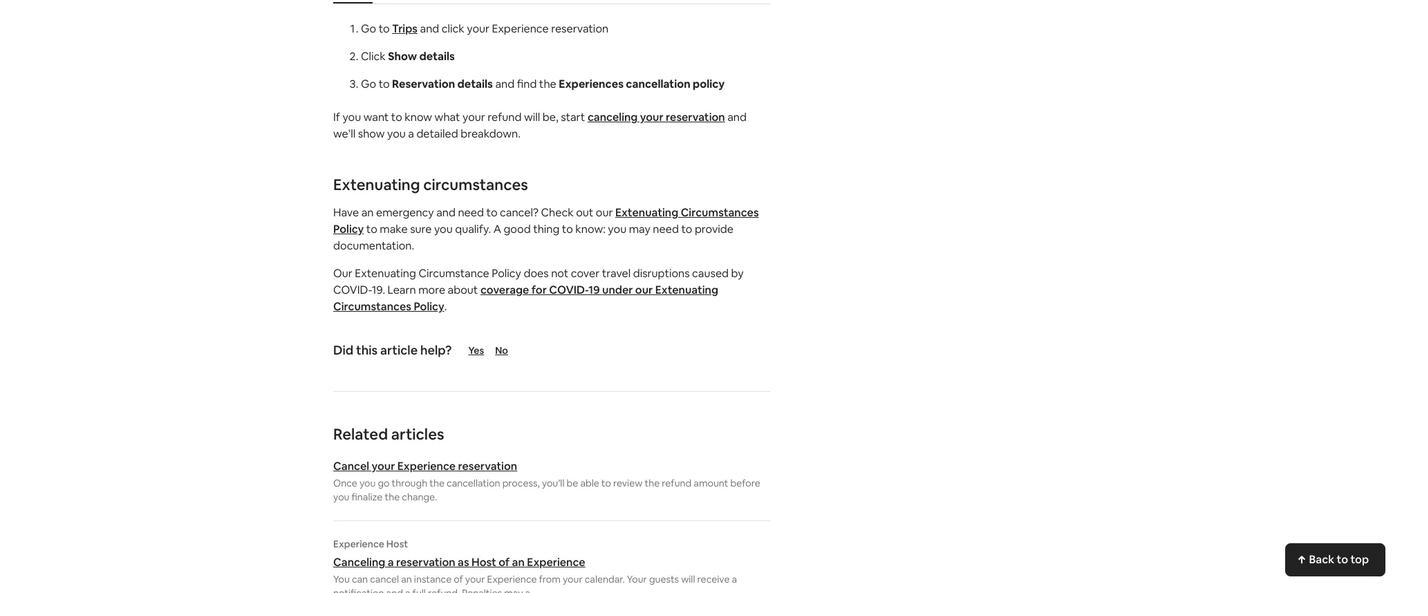Task type: vqa. For each thing, say whether or not it's contained in the screenshot.
detailed
yes



Task type: locate. For each thing, give the bounding box(es) containing it.
1 vertical spatial may
[[504, 587, 523, 593]]

canceling a reservation as host of an experience element
[[333, 538, 770, 593]]

extenuating inside our extenuating circumstance policy does not cover travel disruptions caused by covid-19. learn more about
[[355, 266, 416, 281]]

go for go to trips and click your experience reservation
[[361, 21, 376, 36]]

0 horizontal spatial details
[[419, 49, 455, 64]]

a
[[408, 127, 414, 141], [388, 555, 394, 570], [732, 573, 737, 586], [405, 587, 410, 593]]

thing
[[533, 222, 560, 236]]

the down go
[[385, 491, 400, 503]]

2 covid- from the left
[[549, 283, 589, 297]]

our down disruptions
[[635, 283, 653, 297]]

to inside button
[[1337, 553, 1348, 567]]

receive
[[697, 573, 730, 586]]

covid- down not
[[549, 283, 589, 297]]

you right if
[[343, 110, 361, 124]]

1 horizontal spatial of
[[499, 555, 510, 570]]

did this article help?
[[333, 342, 452, 358]]

host up cancel
[[386, 538, 408, 550]]

what
[[435, 110, 460, 124]]

circumstance
[[419, 266, 489, 281]]

and inside experience host canceling a reservation as host of an experience you can cancel an instance of your experience from your calendar. your guests will receive a notification and a full refund. penalties may a…
[[386, 587, 403, 593]]

circumstances up provide
[[681, 205, 759, 220]]

0 horizontal spatial policy
[[333, 222, 364, 236]]

to right 'want'
[[391, 110, 402, 124]]

a up cancel
[[388, 555, 394, 570]]

covid-
[[333, 283, 372, 297], [549, 283, 589, 297]]

1 vertical spatial details
[[458, 77, 493, 91]]

1 vertical spatial need
[[653, 222, 679, 236]]

0 horizontal spatial will
[[524, 110, 540, 124]]

you inside and we'll show you a detailed breakdown.
[[387, 127, 406, 141]]

0 horizontal spatial of
[[454, 573, 463, 586]]

extenuating down caused
[[655, 283, 718, 297]]

related
[[333, 425, 388, 444]]

under
[[602, 283, 633, 297]]

cancellation up canceling your reservation link
[[626, 77, 691, 91]]

will
[[524, 110, 540, 124], [681, 573, 695, 586]]

2 vertical spatial policy
[[414, 299, 444, 314]]

1 horizontal spatial circumstances
[[681, 205, 759, 220]]

and inside and we'll show you a detailed breakdown.
[[728, 110, 747, 124]]

refund inside "cancel your experience reservation once you go through the cancellation process, you'll be able to review the refund amount before you finalize the change."
[[662, 477, 692, 490]]

1 vertical spatial go
[[361, 77, 376, 91]]

details up reservation
[[419, 49, 455, 64]]

reservation up "experiences"
[[551, 21, 609, 36]]

0 horizontal spatial need
[[458, 205, 484, 220]]

go
[[378, 477, 390, 490]]

need inside the to make sure you qualify. a good thing to know: you may need to provide documentation.
[[653, 222, 679, 236]]

1 vertical spatial cancellation
[[447, 477, 500, 490]]

0 vertical spatial policy
[[333, 222, 364, 236]]

extenuating circumstances policy
[[333, 205, 759, 236]]

0 horizontal spatial refund
[[488, 110, 522, 124]]

as
[[458, 555, 469, 570]]

our extenuating circumstance policy does not cover travel disruptions caused by covid-19. learn more about
[[333, 266, 744, 297]]

go for go to reservation details and find the experiences cancellation policy
[[361, 77, 376, 91]]

1 horizontal spatial may
[[629, 222, 651, 236]]

travel
[[602, 266, 631, 281]]

tab list
[[333, 0, 770, 3]]

learn
[[388, 283, 416, 297]]

our right out
[[596, 205, 613, 220]]

more
[[418, 283, 445, 297]]

2 horizontal spatial policy
[[492, 266, 521, 281]]

1 vertical spatial our
[[635, 283, 653, 297]]

extenuating right out
[[615, 205, 679, 220]]

show
[[388, 49, 417, 64]]

1 horizontal spatial covid-
[[549, 283, 589, 297]]

1 vertical spatial refund
[[662, 477, 692, 490]]

extenuating up emergency
[[333, 175, 420, 194]]

click show details
[[361, 49, 455, 64]]

extenuating inside extenuating circumstances policy
[[615, 205, 679, 220]]

documentation.
[[333, 239, 414, 253]]

details
[[419, 49, 455, 64], [458, 77, 493, 91]]

reservation up the instance
[[396, 555, 455, 570]]

need up disruptions
[[653, 222, 679, 236]]

policy down more
[[414, 299, 444, 314]]

click
[[361, 49, 386, 64]]

may left a…
[[504, 587, 523, 593]]

be,
[[543, 110, 559, 124]]

extenuating circumstances
[[333, 175, 528, 194]]

can
[[352, 573, 368, 586]]

may
[[629, 222, 651, 236], [504, 587, 523, 593]]

extenuating up 19.
[[355, 266, 416, 281]]

0 vertical spatial details
[[419, 49, 455, 64]]

cancel
[[370, 573, 399, 586]]

0 horizontal spatial covid-
[[333, 283, 372, 297]]

1 horizontal spatial an
[[401, 573, 412, 586]]

reservation
[[392, 77, 455, 91]]

0 vertical spatial circumstances
[[681, 205, 759, 220]]

.
[[444, 299, 447, 314]]

0 horizontal spatial may
[[504, 587, 523, 593]]

refund up 'breakdown.'
[[488, 110, 522, 124]]

experience inside "cancel your experience reservation once you go through the cancellation process, you'll be able to review the refund amount before you finalize the change."
[[397, 459, 456, 474]]

to left top
[[1337, 553, 1348, 567]]

out
[[576, 205, 594, 220]]

1 horizontal spatial our
[[635, 283, 653, 297]]

1 vertical spatial an
[[512, 555, 525, 570]]

reservation inside experience host canceling a reservation as host of an experience you can cancel an instance of your experience from your calendar. your guests will receive a notification and a full refund. penalties may a…
[[396, 555, 455, 570]]

a down know
[[408, 127, 414, 141]]

cancel?
[[500, 205, 539, 220]]

circumstances down 19.
[[333, 299, 411, 314]]

an
[[361, 205, 374, 220], [512, 555, 525, 570], [401, 573, 412, 586]]

the right find
[[539, 77, 556, 91]]

change.
[[402, 491, 437, 503]]

breakdown.
[[461, 127, 521, 141]]

1 horizontal spatial refund
[[662, 477, 692, 490]]

finalize
[[352, 491, 383, 503]]

the up change.
[[430, 477, 445, 490]]

to up documentation.
[[366, 222, 377, 236]]

0 horizontal spatial circumstances
[[333, 299, 411, 314]]

will left the be,
[[524, 110, 540, 124]]

go
[[361, 21, 376, 36], [361, 77, 376, 91]]

of down as
[[454, 573, 463, 586]]

covid- down our
[[333, 283, 372, 297]]

reservation
[[551, 21, 609, 36], [666, 110, 725, 124], [458, 459, 517, 474], [396, 555, 455, 570]]

host right as
[[472, 555, 496, 570]]

0 horizontal spatial cancellation
[[447, 477, 500, 490]]

1 covid- from the left
[[333, 283, 372, 297]]

about
[[448, 283, 478, 297]]

0 vertical spatial go
[[361, 21, 376, 36]]

0 vertical spatial our
[[596, 205, 613, 220]]

trips
[[392, 21, 418, 36]]

will right 'guests'
[[681, 573, 695, 586]]

yes button
[[468, 344, 484, 357]]

your up go
[[372, 459, 395, 474]]

canceling
[[588, 110, 638, 124]]

host
[[386, 538, 408, 550], [472, 555, 496, 570]]

check
[[541, 205, 574, 220]]

able
[[580, 477, 599, 490]]

your right canceling
[[640, 110, 664, 124]]

details up the what
[[458, 77, 493, 91]]

go up click
[[361, 21, 376, 36]]

you down the once
[[333, 491, 350, 503]]

go down click
[[361, 77, 376, 91]]

2 go from the top
[[361, 77, 376, 91]]

refund
[[488, 110, 522, 124], [662, 477, 692, 490]]

1 horizontal spatial need
[[653, 222, 679, 236]]

0 vertical spatial an
[[361, 205, 374, 220]]

2 horizontal spatial an
[[512, 555, 525, 570]]

before
[[731, 477, 761, 490]]

1 go from the top
[[361, 21, 376, 36]]

experience up the from
[[527, 555, 585, 570]]

if you want to know what your refund will be, start canceling your reservation
[[333, 110, 725, 124]]

1 horizontal spatial policy
[[414, 299, 444, 314]]

policy inside extenuating circumstances policy
[[333, 222, 364, 236]]

circumstances inside extenuating circumstances policy
[[681, 205, 759, 220]]

need
[[458, 205, 484, 220], [653, 222, 679, 236]]

1 horizontal spatial will
[[681, 573, 695, 586]]

to right able
[[602, 477, 611, 490]]

1 horizontal spatial host
[[472, 555, 496, 570]]

to
[[379, 21, 390, 36], [379, 77, 390, 91], [391, 110, 402, 124], [487, 205, 498, 220], [366, 222, 377, 236], [562, 222, 573, 236], [681, 222, 693, 236], [602, 477, 611, 490], [1337, 553, 1348, 567]]

experience up through
[[397, 459, 456, 474]]

1 vertical spatial circumstances
[[333, 299, 411, 314]]

experience up a…
[[487, 573, 537, 586]]

of up penalties
[[499, 555, 510, 570]]

0 vertical spatial may
[[629, 222, 651, 236]]

we'll
[[333, 127, 356, 141]]

need up qualify.
[[458, 205, 484, 220]]

1 vertical spatial will
[[681, 573, 695, 586]]

click
[[442, 21, 465, 36]]

the
[[539, 77, 556, 91], [430, 477, 445, 490], [645, 477, 660, 490], [385, 491, 400, 503]]

may right the know: on the left top
[[629, 222, 651, 236]]

0 vertical spatial host
[[386, 538, 408, 550]]

refund left amount
[[662, 477, 692, 490]]

to down click
[[379, 77, 390, 91]]

trips link
[[392, 21, 418, 36]]

cover
[[571, 266, 600, 281]]

policy up the coverage
[[492, 266, 521, 281]]

your right the from
[[563, 573, 583, 586]]

0 horizontal spatial our
[[596, 205, 613, 220]]

circumstances
[[423, 175, 528, 194]]

back to top button
[[1286, 544, 1386, 577]]

experience up canceling
[[333, 538, 384, 550]]

you up "finalize"
[[360, 477, 376, 490]]

reservation up process,
[[458, 459, 517, 474]]

experience
[[492, 21, 549, 36], [397, 459, 456, 474], [333, 538, 384, 550], [527, 555, 585, 570], [487, 573, 537, 586]]

you right 'show'
[[387, 127, 406, 141]]

policy down have
[[333, 222, 364, 236]]

your
[[467, 21, 490, 36], [463, 110, 485, 124], [640, 110, 664, 124], [372, 459, 395, 474], [465, 573, 485, 586], [563, 573, 583, 586]]

1 vertical spatial policy
[[492, 266, 521, 281]]

0 vertical spatial will
[[524, 110, 540, 124]]

detailed
[[417, 127, 458, 141]]

may inside the to make sure you qualify. a good thing to know: you may need to provide documentation.
[[629, 222, 651, 236]]

cancellation left process,
[[447, 477, 500, 490]]

review
[[613, 477, 643, 490]]

1 horizontal spatial cancellation
[[626, 77, 691, 91]]

back to top
[[1309, 553, 1369, 567]]

have an emergency and need to cancel? check out our
[[333, 205, 615, 220]]

provide
[[695, 222, 734, 236]]



Task type: describe. For each thing, give the bounding box(es) containing it.
help?
[[420, 342, 452, 358]]

0 vertical spatial need
[[458, 205, 484, 220]]

for
[[532, 283, 547, 297]]

experience host canceling a reservation as host of an experience you can cancel an instance of your experience from your calendar. your guests will receive a notification and a full refund. penalties may a…
[[333, 538, 737, 593]]

cancellation inside "cancel your experience reservation once you go through the cancellation process, you'll be able to review the refund amount before you finalize the change."
[[447, 477, 500, 490]]

circumstances inside "coverage for covid-19 under our extenuating circumstances policy"
[[333, 299, 411, 314]]

make
[[380, 222, 408, 236]]

by
[[731, 266, 744, 281]]

you
[[333, 573, 350, 586]]

a left the full at the bottom of the page
[[405, 587, 410, 593]]

and we'll show you a detailed breakdown.
[[333, 110, 747, 141]]

not
[[551, 266, 569, 281]]

no button
[[495, 344, 535, 357]]

our
[[333, 266, 353, 281]]

this
[[356, 342, 378, 358]]

policy
[[693, 77, 725, 91]]

may inside experience host canceling a reservation as host of an experience you can cancel an instance of your experience from your calendar. your guests will receive a notification and a full refund. penalties may a…
[[504, 587, 523, 593]]

policy inside our extenuating circumstance policy does not cover travel disruptions caused by covid-19. learn more about
[[492, 266, 521, 281]]

go to trips and click your experience reservation
[[361, 21, 609, 36]]

from
[[539, 573, 561, 586]]

reservation inside "cancel your experience reservation once you go through the cancellation process, you'll be able to review the refund amount before you finalize the change."
[[458, 459, 517, 474]]

19
[[589, 283, 600, 297]]

0 horizontal spatial an
[[361, 205, 374, 220]]

qualify.
[[455, 222, 491, 236]]

did
[[333, 342, 354, 358]]

article
[[380, 342, 418, 358]]

notification
[[333, 587, 384, 593]]

extenuating inside "coverage for covid-19 under our extenuating circumstances policy"
[[655, 283, 718, 297]]

canceling a reservation as host of an experience link
[[333, 555, 770, 570]]

you right the know: on the left top
[[608, 222, 627, 236]]

go to reservation details and find the experiences cancellation policy
[[361, 77, 725, 91]]

cancel
[[333, 459, 369, 474]]

a…
[[525, 587, 537, 593]]

back
[[1309, 553, 1335, 567]]

your inside "cancel your experience reservation once you go through the cancellation process, you'll be able to review the refund amount before you finalize the change."
[[372, 459, 395, 474]]

to down the check in the top left of the page
[[562, 222, 573, 236]]

a right receive
[[732, 573, 737, 586]]

1 vertical spatial of
[[454, 573, 463, 586]]

articles
[[391, 425, 444, 444]]

find
[[517, 77, 537, 91]]

be
[[567, 477, 578, 490]]

0 vertical spatial cancellation
[[626, 77, 691, 91]]

penalties
[[462, 587, 502, 593]]

policy inside "coverage for covid-19 under our extenuating circumstances policy"
[[414, 299, 444, 314]]

instance
[[414, 573, 452, 586]]

to left provide
[[681, 222, 693, 236]]

know
[[405, 110, 432, 124]]

canceling your reservation link
[[588, 110, 725, 124]]

sure
[[410, 222, 432, 236]]

the right review
[[645, 477, 660, 490]]

1 horizontal spatial details
[[458, 77, 493, 91]]

a
[[493, 222, 501, 236]]

coverage for covid-19 under our extenuating circumstances policy link
[[333, 283, 718, 314]]

through
[[392, 477, 427, 490]]

caused
[[692, 266, 729, 281]]

0 vertical spatial refund
[[488, 110, 522, 124]]

full
[[413, 587, 426, 593]]

show
[[358, 127, 385, 141]]

to up a
[[487, 205, 498, 220]]

your right click
[[467, 21, 490, 36]]

extenuating circumstances policy link
[[333, 205, 759, 236]]

yes
[[468, 344, 484, 357]]

2 vertical spatial an
[[401, 573, 412, 586]]

if
[[333, 110, 340, 124]]

your
[[627, 573, 647, 586]]

covid- inside "coverage for covid-19 under our extenuating circumstances policy"
[[549, 283, 589, 297]]

experiences
[[559, 77, 624, 91]]

calendar.
[[585, 573, 625, 586]]

amount
[[694, 477, 728, 490]]

covid- inside our extenuating circumstance policy does not cover travel disruptions caused by covid-19. learn more about
[[333, 283, 372, 297]]

have
[[333, 205, 359, 220]]

your up penalties
[[465, 573, 485, 586]]

your up 'breakdown.'
[[463, 110, 485, 124]]

related articles
[[333, 425, 444, 444]]

start
[[561, 110, 585, 124]]

0 horizontal spatial host
[[386, 538, 408, 550]]

you'll
[[542, 477, 565, 490]]

a inside and we'll show you a detailed breakdown.
[[408, 127, 414, 141]]

know:
[[576, 222, 606, 236]]

emergency
[[376, 205, 434, 220]]

top
[[1351, 553, 1369, 567]]

will inside experience host canceling a reservation as host of an experience you can cancel an instance of your experience from your calendar. your guests will receive a notification and a full refund. penalties may a…
[[681, 573, 695, 586]]

experience up find
[[492, 21, 549, 36]]

disruptions
[[633, 266, 690, 281]]

process,
[[502, 477, 540, 490]]

coverage for covid-19 under our extenuating circumstances policy
[[333, 283, 718, 314]]

want
[[364, 110, 389, 124]]

guests
[[649, 573, 679, 586]]

1 vertical spatial host
[[472, 555, 496, 570]]

canceling
[[333, 555, 385, 570]]

you right sure
[[434, 222, 453, 236]]

once
[[333, 477, 357, 490]]

to inside "cancel your experience reservation once you go through the cancellation process, you'll be able to review the refund amount before you finalize the change."
[[602, 477, 611, 490]]

19.
[[372, 283, 385, 297]]

coverage
[[481, 283, 529, 297]]

0 vertical spatial of
[[499, 555, 510, 570]]

to make sure you qualify. a good thing to know: you may need to provide documentation.
[[333, 222, 734, 253]]

reservation down policy in the top of the page
[[666, 110, 725, 124]]

no
[[495, 344, 508, 357]]

cancel your experience reservation once you go through the cancellation process, you'll be able to review the refund amount before you finalize the change.
[[333, 459, 761, 503]]

to left trips link on the left of page
[[379, 21, 390, 36]]

our inside "coverage for covid-19 under our extenuating circumstances policy"
[[635, 283, 653, 297]]



